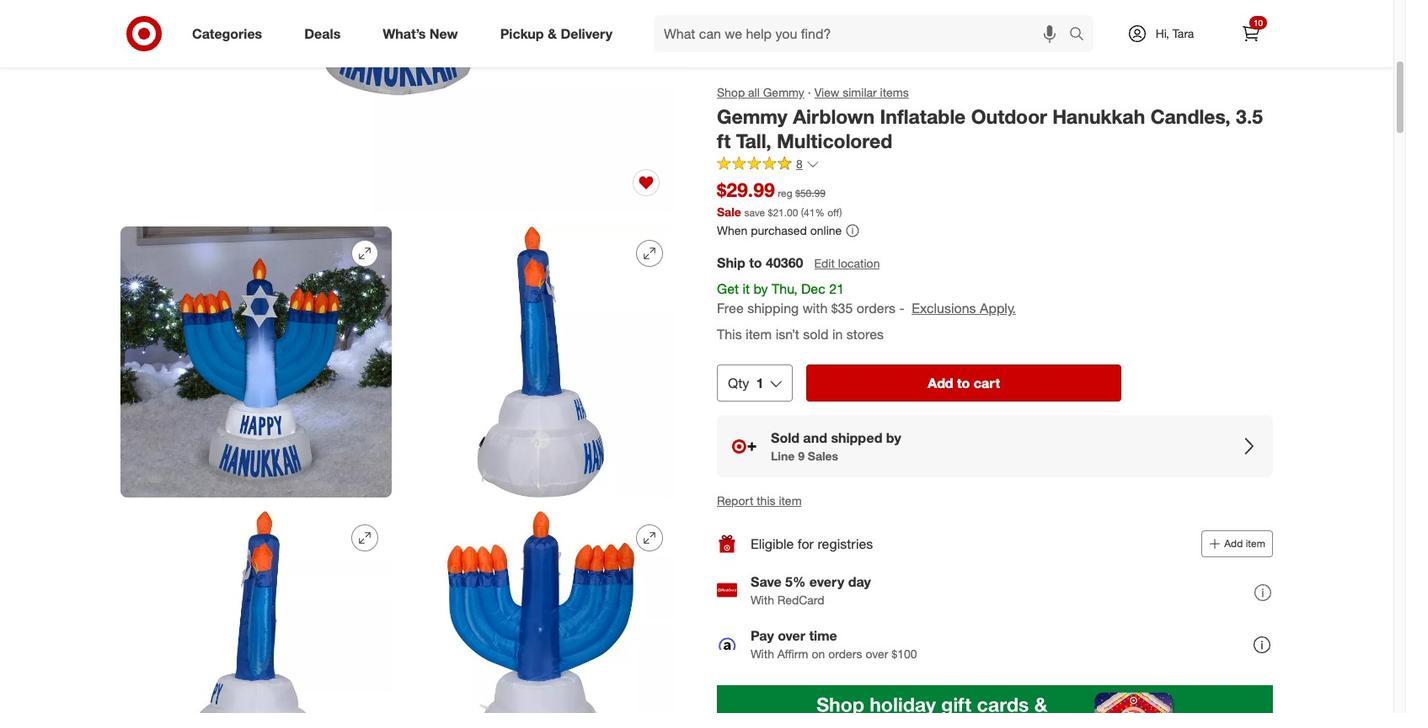 Task type: vqa. For each thing, say whether or not it's contained in the screenshot.
$13.99's the Add to cart button
no



Task type: locate. For each thing, give the bounding box(es) containing it.
-
[[900, 300, 905, 317]]

with down "save" at the right of page
[[751, 593, 774, 608]]

41
[[804, 207, 815, 219]]

view similar items
[[815, 85, 909, 99]]

affirm
[[778, 647, 809, 661]]

1 horizontal spatial add
[[1225, 538, 1243, 551]]

when
[[717, 224, 748, 238]]

view
[[815, 85, 840, 99]]

all
[[748, 85, 760, 99]]

over
[[778, 628, 806, 645], [866, 647, 889, 661]]

0 horizontal spatial item
[[746, 326, 772, 343]]

report this item
[[717, 494, 802, 509]]

gemmy right all at the top
[[763, 85, 805, 99]]

isn't
[[776, 326, 800, 343]]

1 vertical spatial orders
[[828, 647, 863, 661]]

0 horizontal spatial to
[[749, 255, 762, 271]]

sale
[[717, 205, 741, 219]]

report
[[717, 494, 754, 509]]

5%
[[785, 574, 806, 591]]

over up the affirm
[[778, 628, 806, 645]]

eligible
[[751, 536, 794, 553]]

add to cart button
[[807, 365, 1122, 402]]

pay over time with affirm on orders over $100
[[751, 628, 917, 661]]

3.5
[[1236, 104, 1263, 128]]

when purchased online
[[717, 224, 842, 238]]

1 vertical spatial by
[[886, 429, 902, 446]]

with inside 'save 5% every day with redcard'
[[751, 593, 774, 608]]

categories link
[[178, 15, 283, 52]]

by inside get it by thu, dec 21 free shipping with $35 orders - exclusions apply.
[[754, 281, 768, 298]]

hanukkah
[[1053, 104, 1145, 128]]

8 link
[[717, 156, 820, 176]]

%
[[815, 207, 825, 219]]

0 horizontal spatial by
[[754, 281, 768, 298]]

it
[[743, 281, 750, 298]]

add inside fulfillment region
[[928, 375, 954, 392]]

categories
[[192, 25, 262, 42]]

to for cart
[[957, 375, 970, 392]]

sold
[[771, 429, 800, 446]]

orders inside pay over time with affirm on orders over $100
[[828, 647, 863, 661]]

gemmy down all at the top
[[717, 104, 788, 128]]

report this item button
[[717, 493, 802, 510]]

10
[[1254, 18, 1263, 28]]

with down pay at right
[[751, 647, 774, 661]]

1 vertical spatial over
[[866, 647, 889, 661]]

0 vertical spatial by
[[754, 281, 768, 298]]

hi,
[[1156, 26, 1170, 40]]

pickup
[[500, 25, 544, 42]]

2 vertical spatial item
[[1246, 538, 1266, 551]]

0 horizontal spatial over
[[778, 628, 806, 645]]

gemmy airblown inflatable outdoor hanukkah candles, 3.5 ft tall, multicolored, 3 of 7 image
[[405, 227, 677, 498]]

1 vertical spatial gemmy
[[717, 104, 788, 128]]

$29.99
[[717, 178, 775, 202]]

orders inside get it by thu, dec 21 free shipping with $35 orders - exclusions apply.
[[857, 300, 896, 317]]

over left $100
[[866, 647, 889, 661]]

edit location button
[[814, 255, 881, 273]]

1 horizontal spatial to
[[957, 375, 970, 392]]

orders left -
[[857, 300, 896, 317]]

exclusions apply. link
[[912, 300, 1016, 317]]

1 horizontal spatial by
[[886, 429, 902, 446]]

0 vertical spatial with
[[751, 593, 774, 608]]

1 vertical spatial to
[[957, 375, 970, 392]]

1 vertical spatial with
[[751, 647, 774, 661]]

gemmy
[[763, 85, 805, 99], [717, 104, 788, 128]]

2 horizontal spatial item
[[1246, 538, 1266, 551]]

gemmy airblown inflatable outdoor hanukkah candles, 3.5 ft tall, multicolored, 5 of 7 image
[[405, 511, 677, 714]]

to
[[749, 255, 762, 271], [957, 375, 970, 392]]

orders
[[857, 300, 896, 317], [828, 647, 863, 661]]

qty
[[728, 375, 749, 392]]

1 vertical spatial item
[[779, 494, 802, 509]]

0 vertical spatial add
[[928, 375, 954, 392]]

1 horizontal spatial item
[[779, 494, 802, 509]]

(
[[801, 207, 804, 219]]

orders right on
[[828, 647, 863, 661]]

by right it
[[754, 281, 768, 298]]

to inside button
[[957, 375, 970, 392]]

with
[[751, 593, 774, 608], [751, 647, 774, 661]]

to right ship
[[749, 255, 762, 271]]

0 vertical spatial item
[[746, 326, 772, 343]]

cart
[[974, 375, 1000, 392]]

gemmy airblown inflatable outdoor hanukkah candles, 3.5 ft tall, multicolored, 4 of 7 image
[[121, 511, 392, 714]]

item inside button
[[1246, 538, 1266, 551]]

save
[[745, 207, 765, 219]]

$35
[[831, 300, 853, 317]]

0 vertical spatial orders
[[857, 300, 896, 317]]

with
[[803, 300, 828, 317]]

21
[[829, 281, 844, 298]]

item inside fulfillment region
[[746, 326, 772, 343]]

to left cart
[[957, 375, 970, 392]]

1 with from the top
[[751, 593, 774, 608]]

item inside button
[[779, 494, 802, 509]]

reg
[[778, 187, 793, 200]]

and
[[803, 429, 827, 446]]

items
[[880, 85, 909, 99]]

0 vertical spatial over
[[778, 628, 806, 645]]

multicolored
[[777, 129, 893, 152]]

add item button
[[1202, 531, 1273, 558]]

pickup & delivery link
[[486, 15, 634, 52]]

2 with from the top
[[751, 647, 774, 661]]

inflatable
[[880, 104, 966, 128]]

0 vertical spatial to
[[749, 255, 762, 271]]

this
[[757, 494, 776, 509]]

edit location
[[814, 256, 880, 271]]

0 horizontal spatial add
[[928, 375, 954, 392]]

item for this
[[746, 326, 772, 343]]

1 vertical spatial add
[[1225, 538, 1243, 551]]

by right shipped
[[886, 429, 902, 446]]

delivery
[[561, 25, 613, 42]]

by inside sold and shipped by line 9 sales
[[886, 429, 902, 446]]

save
[[751, 574, 782, 591]]

day
[[848, 574, 871, 591]]

stores
[[847, 326, 884, 343]]



Task type: describe. For each thing, give the bounding box(es) containing it.
online
[[810, 224, 842, 238]]

8
[[796, 157, 803, 171]]

ship to 40360
[[717, 255, 804, 271]]

eligible for registries
[[751, 536, 873, 553]]

with inside pay over time with affirm on orders over $100
[[751, 647, 774, 661]]

view similar items button
[[815, 84, 909, 101]]

What can we help you find? suggestions appear below search field
[[654, 15, 1074, 52]]

shipped
[[831, 429, 883, 446]]

tara
[[1173, 26, 1194, 40]]

location
[[838, 256, 880, 271]]

qty 1
[[728, 375, 764, 392]]

dec
[[801, 281, 826, 298]]

advertisement region
[[717, 686, 1273, 714]]

add for add item
[[1225, 538, 1243, 551]]

gemmy inside gemmy airblown inflatable outdoor hanukkah candles, 3.5 ft tall, multicolored
[[717, 104, 788, 128]]

free
[[717, 300, 744, 317]]

$100
[[892, 647, 917, 661]]

on
[[812, 647, 825, 661]]

1 horizontal spatial over
[[866, 647, 889, 661]]

to for 40360
[[749, 255, 762, 271]]

registries
[[818, 536, 873, 553]]

deals
[[304, 25, 341, 42]]

exclusions
[[912, 300, 976, 317]]

item for add
[[1246, 538, 1266, 551]]

what's new
[[383, 25, 458, 42]]

21.00
[[773, 207, 798, 219]]

ship
[[717, 255, 746, 271]]

gemmy airblown inflatable outdoor hanukkah candles, 3.5 ft tall, multicolored, 1 of 7 image
[[121, 0, 677, 213]]

off
[[828, 207, 840, 219]]

shop all gemmy
[[717, 85, 805, 99]]

for
[[798, 536, 814, 553]]

what's
[[383, 25, 426, 42]]

this item isn't sold in stores
[[717, 326, 884, 343]]

search
[[1062, 27, 1102, 43]]

redcard
[[778, 593, 825, 608]]

apply.
[[980, 300, 1016, 317]]

line
[[771, 449, 795, 463]]

gemmy airblown inflatable outdoor hanukkah candles, 3.5 ft tall, multicolored, 2 of 7 image
[[121, 227, 392, 498]]

new
[[430, 25, 458, 42]]

$29.99 reg $50.99 sale save $ 21.00 ( 41 % off )
[[717, 178, 842, 219]]

in
[[832, 326, 843, 343]]

)
[[840, 207, 842, 219]]

time
[[809, 628, 837, 645]]

add to cart
[[928, 375, 1000, 392]]

pickup & delivery
[[500, 25, 613, 42]]

sold and shipped by line 9 sales
[[771, 429, 902, 463]]

save 5% every day with redcard
[[751, 574, 871, 608]]

airblown
[[793, 104, 875, 128]]

get
[[717, 281, 739, 298]]

1
[[756, 375, 764, 392]]

outdoor
[[971, 104, 1047, 128]]

tall,
[[736, 129, 772, 152]]

40360
[[766, 255, 804, 271]]

what's new link
[[368, 15, 479, 52]]

0 vertical spatial gemmy
[[763, 85, 805, 99]]

shipping
[[748, 300, 799, 317]]

$50.99
[[795, 187, 826, 200]]

shop
[[717, 85, 745, 99]]

fulfillment region
[[717, 254, 1273, 478]]

add item
[[1225, 538, 1266, 551]]

get it by thu, dec 21 free shipping with $35 orders - exclusions apply.
[[717, 281, 1016, 317]]

similar
[[843, 85, 877, 99]]

gemmy airblown inflatable outdoor hanukkah candles, 3.5 ft tall, multicolored
[[717, 104, 1263, 152]]

purchased
[[751, 224, 807, 238]]

ft
[[717, 129, 731, 152]]

every
[[810, 574, 845, 591]]

sales
[[808, 449, 839, 463]]

pay
[[751, 628, 774, 645]]

9
[[798, 449, 805, 463]]

$
[[768, 207, 773, 219]]

10 link
[[1233, 15, 1270, 52]]

this
[[717, 326, 742, 343]]

deals link
[[290, 15, 362, 52]]

search button
[[1062, 15, 1102, 56]]

edit
[[814, 256, 835, 271]]

add for add to cart
[[928, 375, 954, 392]]



